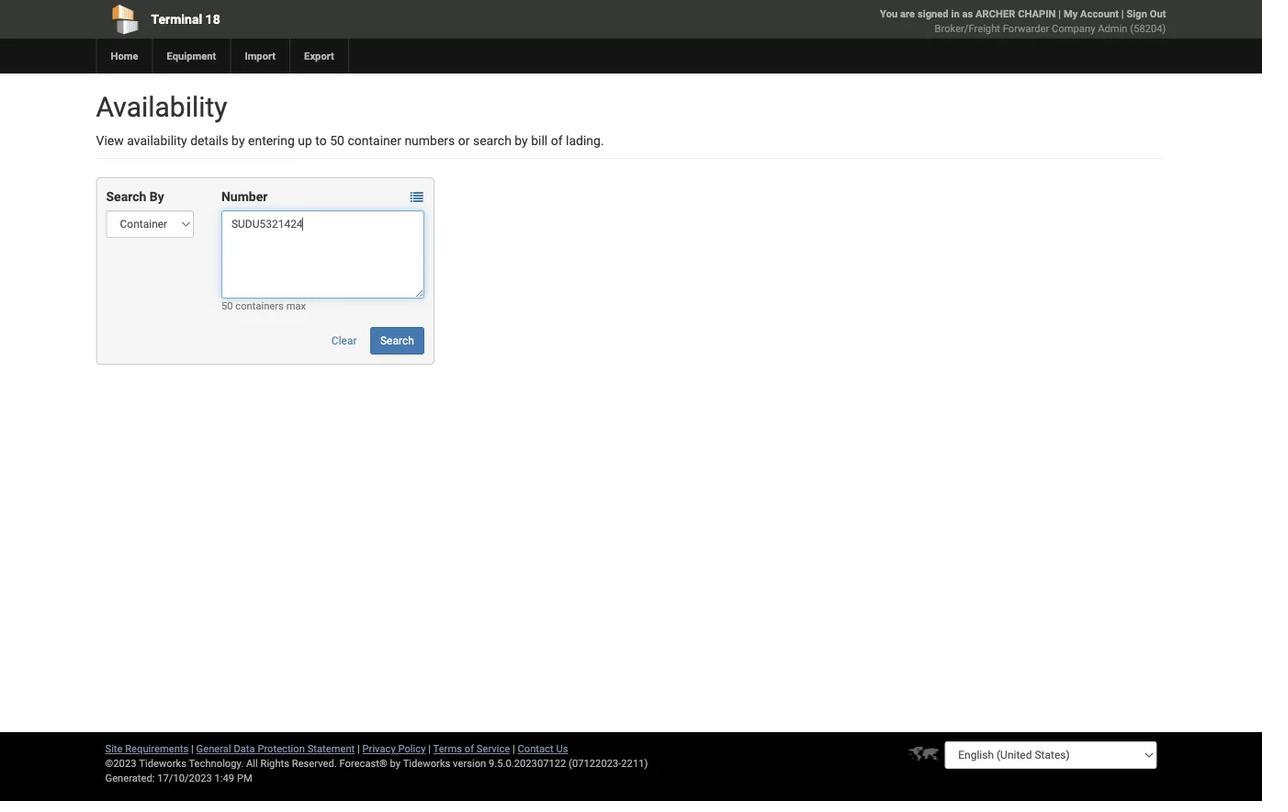 Task type: vqa. For each thing, say whether or not it's contained in the screenshot.
the You are signed in as ARCHER CHAPIN | My Account | Sign Out Broker/Freight Forwarder Company Admin (58204)
yes



Task type: locate. For each thing, give the bounding box(es) containing it.
1 horizontal spatial by
[[390, 758, 401, 770]]

are
[[901, 8, 916, 20]]

search right clear
[[381, 335, 414, 347]]

terms
[[433, 743, 462, 755]]

clear button
[[322, 327, 367, 355]]

tideworks
[[403, 758, 451, 770]]

search button
[[370, 327, 424, 355]]

contact
[[518, 743, 554, 755]]

import
[[245, 50, 276, 62]]

company
[[1053, 23, 1096, 34]]

containers
[[236, 300, 284, 312]]

50 right to in the left top of the page
[[330, 133, 345, 148]]

0 horizontal spatial 50
[[221, 300, 233, 312]]

you are signed in as archer chapin | my account | sign out broker/freight forwarder company admin (58204)
[[881, 8, 1167, 34]]

signed
[[918, 8, 949, 20]]

availability
[[127, 133, 187, 148]]

0 horizontal spatial of
[[465, 743, 474, 755]]

1 horizontal spatial of
[[551, 133, 563, 148]]

of right 'bill'
[[551, 133, 563, 148]]

entering
[[248, 133, 295, 148]]

show list image
[[411, 191, 424, 204]]

requirements
[[125, 743, 189, 755]]

9.5.0.202307122
[[489, 758, 567, 770]]

reserved.
[[292, 758, 337, 770]]

or
[[458, 133, 470, 148]]

search
[[473, 133, 512, 148]]

forecast®
[[340, 758, 388, 770]]

50 left containers
[[221, 300, 233, 312]]

home link
[[96, 39, 152, 74]]

by right details
[[232, 133, 245, 148]]

site requirements | general data protection statement | privacy policy | terms of service | contact us ©2023 tideworks technology. all rights reserved. forecast® by tideworks version 9.5.0.202307122 (07122023-2211) generated: 17/10/2023 1:49 pm
[[105, 743, 648, 785]]

1 vertical spatial of
[[465, 743, 474, 755]]

general data protection statement link
[[196, 743, 355, 755]]

to
[[316, 133, 327, 148]]

privacy policy link
[[363, 743, 426, 755]]

out
[[1151, 8, 1167, 20]]

archer
[[976, 8, 1016, 20]]

contact us link
[[518, 743, 568, 755]]

| left the general
[[191, 743, 194, 755]]

availability
[[96, 91, 228, 123]]

rights
[[261, 758, 290, 770]]

of up version
[[465, 743, 474, 755]]

terms of service link
[[433, 743, 510, 755]]

by
[[232, 133, 245, 148], [515, 133, 528, 148], [390, 758, 401, 770]]

0 horizontal spatial search
[[106, 189, 146, 204]]

50
[[330, 133, 345, 148], [221, 300, 233, 312]]

terminal
[[151, 11, 202, 27]]

search inside search button
[[381, 335, 414, 347]]

| left sign
[[1122, 8, 1125, 20]]

home
[[111, 50, 138, 62]]

| up tideworks
[[429, 743, 431, 755]]

0 vertical spatial search
[[106, 189, 146, 204]]

of
[[551, 133, 563, 148], [465, 743, 474, 755]]

lading.
[[566, 133, 604, 148]]

as
[[963, 8, 974, 20]]

my account link
[[1064, 8, 1120, 20]]

general
[[196, 743, 231, 755]]

protection
[[258, 743, 305, 755]]

import link
[[230, 39, 290, 74]]

forwarder
[[1003, 23, 1050, 34]]

| left my
[[1059, 8, 1062, 20]]

broker/freight
[[935, 23, 1001, 34]]

1 horizontal spatial search
[[381, 335, 414, 347]]

|
[[1059, 8, 1062, 20], [1122, 8, 1125, 20], [191, 743, 194, 755], [358, 743, 360, 755], [429, 743, 431, 755], [513, 743, 515, 755]]

1:49
[[215, 773, 235, 785]]

search left by on the left of page
[[106, 189, 146, 204]]

terminal 18 link
[[96, 0, 526, 39]]

0 vertical spatial 50
[[330, 133, 345, 148]]

1 horizontal spatial 50
[[330, 133, 345, 148]]

search by
[[106, 189, 164, 204]]

export
[[304, 50, 334, 62]]

2 horizontal spatial by
[[515, 133, 528, 148]]

view
[[96, 133, 124, 148]]

view availability details by entering up to 50 container numbers or search by bill of lading.
[[96, 133, 604, 148]]

by down privacy policy link
[[390, 758, 401, 770]]

1 vertical spatial search
[[381, 335, 414, 347]]

sign
[[1127, 8, 1148, 20]]

search
[[106, 189, 146, 204], [381, 335, 414, 347]]

by left 'bill'
[[515, 133, 528, 148]]

| up forecast®
[[358, 743, 360, 755]]

chapin
[[1019, 8, 1057, 20]]

(58204)
[[1131, 23, 1167, 34]]



Task type: describe. For each thing, give the bounding box(es) containing it.
site requirements link
[[105, 743, 189, 755]]

50 containers max
[[221, 300, 306, 312]]

pm
[[237, 773, 253, 785]]

max
[[286, 300, 306, 312]]

my
[[1064, 8, 1078, 20]]

18
[[206, 11, 220, 27]]

0 vertical spatial of
[[551, 133, 563, 148]]

by inside site requirements | general data protection statement | privacy policy | terms of service | contact us ©2023 tideworks technology. all rights reserved. forecast® by tideworks version 9.5.0.202307122 (07122023-2211) generated: 17/10/2023 1:49 pm
[[390, 758, 401, 770]]

search for search by
[[106, 189, 146, 204]]

service
[[477, 743, 510, 755]]

by
[[150, 189, 164, 204]]

account
[[1081, 8, 1120, 20]]

1 vertical spatial 50
[[221, 300, 233, 312]]

privacy
[[363, 743, 396, 755]]

bill
[[531, 133, 548, 148]]

details
[[190, 133, 229, 148]]

| up 9.5.0.202307122
[[513, 743, 515, 755]]

policy
[[398, 743, 426, 755]]

Number text field
[[221, 210, 424, 299]]

number
[[221, 189, 268, 204]]

equipment link
[[152, 39, 230, 74]]

search for search
[[381, 335, 414, 347]]

generated:
[[105, 773, 155, 785]]

version
[[453, 758, 486, 770]]

up
[[298, 133, 312, 148]]

data
[[234, 743, 255, 755]]

all
[[246, 758, 258, 770]]

us
[[556, 743, 568, 755]]

container
[[348, 133, 402, 148]]

equipment
[[167, 50, 216, 62]]

(07122023-
[[569, 758, 622, 770]]

©2023 tideworks
[[105, 758, 187, 770]]

0 horizontal spatial by
[[232, 133, 245, 148]]

in
[[952, 8, 960, 20]]

clear
[[332, 335, 357, 347]]

you
[[881, 8, 898, 20]]

statement
[[308, 743, 355, 755]]

terminal 18
[[151, 11, 220, 27]]

17/10/2023
[[157, 773, 212, 785]]

2211)
[[622, 758, 648, 770]]

of inside site requirements | general data protection statement | privacy policy | terms of service | contact us ©2023 tideworks technology. all rights reserved. forecast® by tideworks version 9.5.0.202307122 (07122023-2211) generated: 17/10/2023 1:49 pm
[[465, 743, 474, 755]]

sign out link
[[1127, 8, 1167, 20]]

admin
[[1099, 23, 1128, 34]]

numbers
[[405, 133, 455, 148]]

technology.
[[189, 758, 244, 770]]

export link
[[290, 39, 348, 74]]

site
[[105, 743, 123, 755]]



